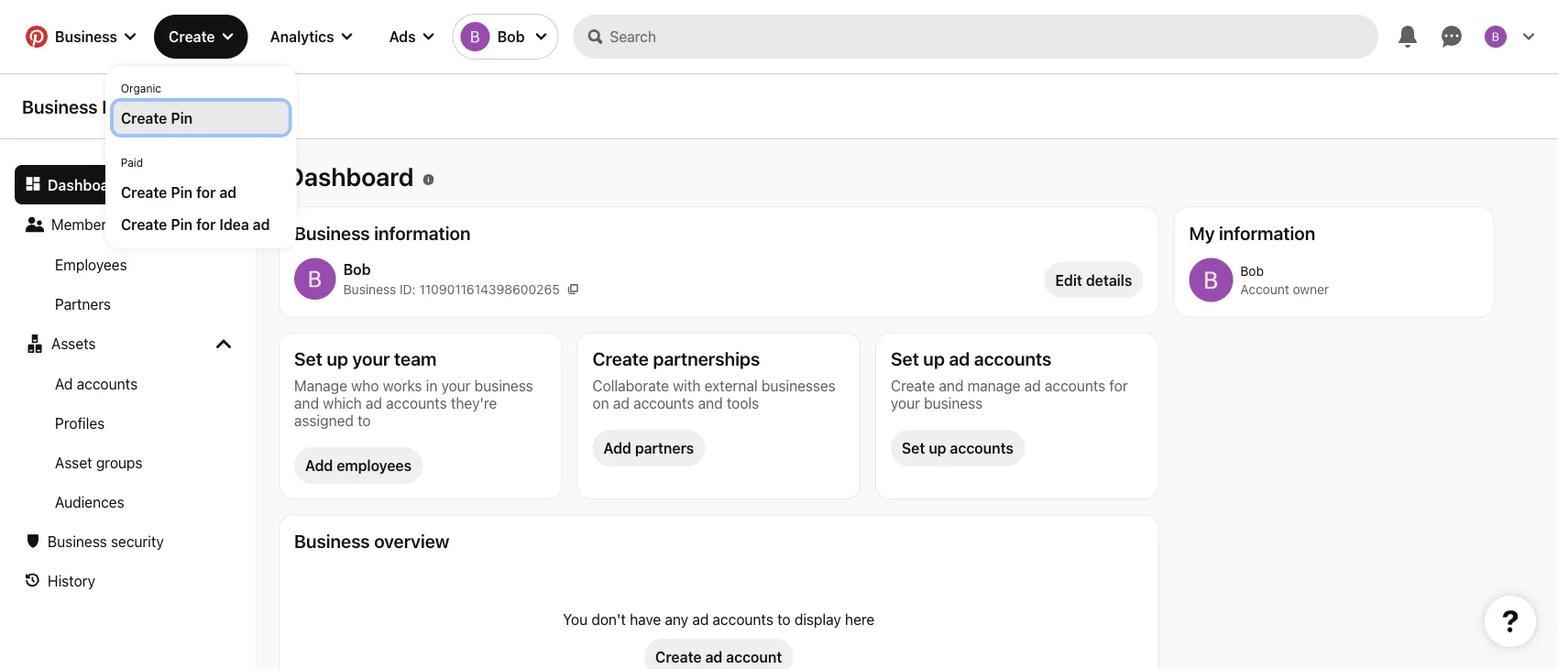 Task type: locate. For each thing, give the bounding box(es) containing it.
ad right which
[[366, 394, 382, 412]]

add partners
[[604, 440, 694, 457]]

3 pin from the top
[[171, 215, 193, 233]]

for
[[196, 183, 216, 201], [196, 215, 216, 233], [1110, 377, 1128, 394]]

accounts inside "button"
[[950, 440, 1014, 457]]

account
[[726, 649, 782, 666]]

which
[[323, 394, 362, 412]]

up
[[327, 348, 348, 369], [924, 348, 945, 369], [929, 440, 947, 457]]

create down paid
[[121, 183, 167, 201]]

pin inside menu item
[[171, 109, 193, 127]]

business
[[475, 377, 533, 394], [924, 394, 983, 412]]

create for create partnerships collaborate with external businesses on ad accounts and tools
[[593, 348, 649, 369]]

2 horizontal spatial and
[[939, 377, 964, 394]]

1 vertical spatial more sections image
[[216, 336, 231, 351]]

1 more sections image from the top
[[216, 217, 231, 232]]

business inside 'button'
[[48, 533, 107, 550]]

1 bob image from the left
[[294, 258, 336, 300]]

more sections image inside 'members' dropdown button
[[216, 217, 231, 232]]

set inside "button"
[[902, 440, 925, 457]]

0 horizontal spatial bob image
[[461, 22, 490, 51]]

dashboard up the members
[[48, 176, 123, 193]]

bob inside button
[[497, 28, 525, 45]]

more sections image for employees
[[216, 217, 231, 232]]

id:
[[400, 281, 416, 296]]

1 horizontal spatial dashboard
[[286, 161, 414, 192]]

security image
[[26, 534, 40, 549]]

create for create pin for ad
[[121, 183, 167, 201]]

dashboard up business information
[[286, 161, 414, 192]]

paid element
[[113, 149, 288, 240]]

0 horizontal spatial information
[[374, 222, 471, 243]]

ad inside button
[[706, 649, 723, 666]]

edit details button
[[1045, 262, 1144, 298]]

bob left account switcher arrow icon
[[497, 28, 525, 45]]

add employees button
[[294, 447, 423, 484]]

business information
[[294, 222, 471, 243]]

1 horizontal spatial your
[[441, 377, 471, 394]]

accounts right manage
[[1045, 377, 1106, 394]]

1 vertical spatial pin
[[171, 183, 193, 201]]

works
[[383, 377, 422, 394]]

your
[[352, 348, 390, 369], [441, 377, 471, 394], [891, 394, 920, 412]]

0 horizontal spatial add
[[305, 457, 333, 474]]

0 horizontal spatial to
[[358, 412, 371, 429]]

dashboard button
[[15, 165, 242, 204]]

1 horizontal spatial and
[[698, 394, 723, 412]]

bob
[[497, 28, 525, 45], [343, 260, 371, 278], [1241, 263, 1264, 278]]

0 horizontal spatial bob image
[[294, 258, 336, 300]]

create inside menu item
[[121, 109, 167, 127]]

business
[[55, 28, 117, 45], [22, 96, 98, 117], [294, 222, 370, 243], [343, 281, 396, 296], [294, 530, 370, 551], [48, 533, 107, 550]]

2 horizontal spatial your
[[891, 394, 920, 412]]

and inside 'set up your team manage who works in your business and which ad accounts they're assigned to'
[[294, 394, 319, 412]]

add partners button
[[593, 430, 705, 467]]

bob down business information
[[343, 260, 371, 278]]

bob image down business information
[[294, 258, 336, 300]]

2 bob image from the left
[[1189, 258, 1233, 302]]

ad up idea
[[219, 183, 237, 201]]

business for business id: 1109011614398600265
[[343, 281, 396, 296]]

1 horizontal spatial to
[[778, 611, 791, 628]]

create inside popup button
[[169, 28, 215, 45]]

primary navigation header navigation
[[11, 4, 1548, 248]]

up inside 'set up your team manage who works in your business and which ad accounts they're assigned to'
[[327, 348, 348, 369]]

pin
[[171, 109, 193, 127], [171, 183, 193, 201], [171, 215, 193, 233]]

2 vertical spatial pin
[[171, 215, 193, 233]]

create for create ad account
[[656, 649, 702, 666]]

1 pin from the top
[[171, 109, 193, 127]]

2 pin from the top
[[171, 183, 193, 201]]

pinterest image
[[26, 26, 48, 48]]

0 vertical spatial more sections image
[[216, 217, 231, 232]]

to inside 'set up your team manage who works in your business and which ad accounts they're assigned to'
[[358, 412, 371, 429]]

add left partners
[[604, 440, 632, 457]]

business up set up accounts
[[924, 394, 983, 412]]

create pin link
[[121, 107, 281, 128]]

and left tools
[[698, 394, 723, 412]]

up for your
[[327, 348, 348, 369]]

here
[[845, 611, 875, 628]]

bob account owner
[[1241, 263, 1329, 297]]

create pin for idea ad link
[[121, 214, 281, 235]]

ads
[[389, 28, 416, 45]]

add down assigned
[[305, 457, 333, 474]]

to down who
[[358, 412, 371, 429]]

bob image for my
[[1189, 258, 1233, 302]]

up inside "button"
[[929, 440, 947, 457]]

1 vertical spatial for
[[196, 215, 216, 233]]

business for business overview
[[294, 530, 370, 551]]

0 horizontal spatial and
[[294, 394, 319, 412]]

assigned
[[294, 412, 354, 429]]

accounts down team
[[386, 394, 447, 412]]

they're
[[451, 394, 497, 412]]

1 information from the left
[[374, 222, 471, 243]]

business inside set up ad accounts create and manage ad accounts for your business
[[924, 394, 983, 412]]

bob image down my
[[1189, 258, 1233, 302]]

create inside set up ad accounts create and manage ad accounts for your business
[[891, 377, 935, 394]]

accounts up partners
[[634, 394, 694, 412]]

with
[[673, 377, 701, 394]]

2 vertical spatial for
[[1110, 377, 1128, 394]]

your up set up accounts "button"
[[891, 394, 920, 412]]

1 horizontal spatial business
[[924, 394, 983, 412]]

have
[[630, 611, 661, 628]]

up inside set up ad accounts create and manage ad accounts for your business
[[924, 348, 945, 369]]

bob image for business
[[294, 258, 336, 300]]

2 information from the left
[[1219, 222, 1316, 243]]

you don't have any ad accounts to display here
[[563, 611, 875, 628]]

create for create pin
[[121, 109, 167, 127]]

pin for create pin for ad
[[171, 183, 193, 201]]

create up set up accounts "button"
[[891, 377, 935, 394]]

accounts inside create partnerships collaborate with external businesses on ad accounts and tools
[[634, 394, 694, 412]]

set up ad accounts create and manage ad accounts for your business
[[891, 348, 1128, 412]]

business right in
[[475, 377, 533, 394]]

create inside button
[[656, 649, 702, 666]]

create button
[[154, 15, 248, 59]]

Search text field
[[610, 15, 1379, 59]]

1 horizontal spatial bob image
[[1485, 26, 1507, 48]]

analytics
[[270, 28, 334, 45]]

information up id:
[[374, 222, 471, 243]]

business manager
[[22, 96, 176, 117]]

create partnerships collaborate with external businesses on ad accounts and tools
[[593, 348, 836, 412]]

1 horizontal spatial information
[[1219, 222, 1316, 243]]

0 vertical spatial to
[[358, 412, 371, 429]]

information
[[374, 222, 471, 243], [1219, 222, 1316, 243]]

create down dashboard button
[[121, 215, 167, 233]]

to
[[358, 412, 371, 429], [778, 611, 791, 628]]

information for my information
[[1219, 222, 1316, 243]]

accounts down manage
[[950, 440, 1014, 457]]

employees button
[[15, 245, 242, 284]]

and left which
[[294, 394, 319, 412]]

audiences
[[55, 493, 124, 511]]

dashboard
[[286, 161, 414, 192], [48, 176, 123, 193]]

create pin for idea ad
[[121, 215, 270, 233]]

my
[[1189, 222, 1215, 243]]

and
[[939, 377, 964, 394], [294, 394, 319, 412], [698, 394, 723, 412]]

create inside create partnerships collaborate with external businesses on ad accounts and tools
[[593, 348, 649, 369]]

create pin for ad
[[121, 183, 237, 201]]

accounts up manage
[[974, 348, 1052, 369]]

your right in
[[441, 377, 471, 394]]

and left manage
[[939, 377, 964, 394]]

for inside create pin for idea ad link
[[196, 215, 216, 233]]

create
[[169, 28, 215, 45], [121, 109, 167, 127], [121, 183, 167, 201], [121, 215, 167, 233], [593, 348, 649, 369], [891, 377, 935, 394], [656, 649, 702, 666]]

business for business
[[55, 28, 117, 45]]

0 horizontal spatial business
[[475, 377, 533, 394]]

set inside 'set up your team manage who works in your business and which ad accounts they're assigned to'
[[294, 348, 323, 369]]

accounts right ad
[[77, 375, 138, 392]]

any
[[665, 611, 689, 628]]

2 horizontal spatial bob
[[1241, 263, 1264, 278]]

create right business badge dropdown menu button image
[[169, 28, 215, 45]]

you
[[563, 611, 588, 628]]

more sections image
[[216, 217, 231, 232], [216, 336, 231, 351]]

your up who
[[352, 348, 390, 369]]

create for create pin for idea ad
[[121, 215, 167, 233]]

bob up account
[[1241, 263, 1264, 278]]

ad right on
[[613, 394, 630, 412]]

to left display
[[778, 611, 791, 628]]

set for set up your team
[[294, 348, 323, 369]]

accounts inside button
[[77, 375, 138, 392]]

business security
[[48, 533, 164, 550]]

bob image
[[461, 22, 490, 51], [1485, 26, 1507, 48]]

0 horizontal spatial dashboard
[[48, 176, 123, 193]]

0 vertical spatial for
[[196, 183, 216, 201]]

business for business manager
[[22, 96, 98, 117]]

ad accounts button
[[15, 364, 242, 403]]

1 horizontal spatial bob
[[497, 28, 525, 45]]

create down any
[[656, 649, 702, 666]]

2 more sections image from the top
[[216, 336, 231, 351]]

business inside button
[[55, 28, 117, 45]]

groups
[[96, 454, 143, 471]]

bob image
[[294, 258, 336, 300], [1189, 258, 1233, 302]]

for inside create pin for ad link
[[196, 183, 216, 201]]

1 horizontal spatial add
[[604, 440, 632, 457]]

accounts
[[974, 348, 1052, 369], [77, 375, 138, 392], [1045, 377, 1106, 394], [386, 394, 447, 412], [634, 394, 694, 412], [950, 440, 1014, 457], [713, 611, 774, 628]]

set up accounts button
[[891, 430, 1025, 467]]

audiences button
[[15, 482, 242, 522]]

and inside set up ad accounts create and manage ad accounts for your business
[[939, 377, 964, 394]]

add for collaborate
[[604, 440, 632, 457]]

overview
[[374, 530, 450, 551]]

pin for create pin
[[171, 109, 193, 127]]

tools
[[727, 394, 759, 412]]

business button
[[15, 15, 147, 59]]

add for your
[[305, 457, 333, 474]]

information up bob account owner
[[1219, 222, 1316, 243]]

manage
[[294, 377, 347, 394]]

dashboard image
[[26, 176, 40, 191]]

1 horizontal spatial bob image
[[1189, 258, 1233, 302]]

ad up manage
[[949, 348, 970, 369]]

set
[[294, 348, 323, 369], [891, 348, 919, 369], [902, 440, 925, 457]]

set inside set up ad accounts create and manage ad accounts for your business
[[891, 348, 919, 369]]

0 vertical spatial pin
[[171, 109, 193, 127]]

ad down you don't have any ad accounts to display here
[[706, 649, 723, 666]]

accounts up account
[[713, 611, 774, 628]]

for for ad
[[196, 183, 216, 201]]

add
[[604, 440, 632, 457], [305, 457, 333, 474]]

account switcher arrow icon image
[[536, 31, 547, 42]]

create up collaborate
[[593, 348, 649, 369]]

more sections image inside assets dropdown button
[[216, 336, 231, 351]]

create down organic
[[121, 109, 167, 127]]



Task type: describe. For each thing, give the bounding box(es) containing it.
edit details
[[1056, 271, 1133, 289]]

manage
[[968, 377, 1021, 394]]

0 horizontal spatial your
[[352, 348, 390, 369]]

0 horizontal spatial bob
[[343, 260, 371, 278]]

organic
[[121, 82, 161, 94]]

dashboard inside button
[[48, 176, 123, 193]]

business for business information
[[294, 222, 370, 243]]

don't
[[592, 611, 626, 628]]

business id: 1109011614398600265
[[343, 281, 560, 296]]

create for create
[[169, 28, 215, 45]]

asset groups
[[55, 454, 143, 471]]

ads button
[[375, 15, 449, 59]]

1 vertical spatial to
[[778, 611, 791, 628]]

owner
[[1293, 282, 1329, 297]]

ad accounts
[[55, 375, 138, 392]]

history button
[[15, 561, 242, 601]]

assets image
[[26, 335, 44, 353]]

partners button
[[15, 284, 242, 324]]

set for set up ad accounts
[[891, 348, 919, 369]]

members
[[51, 215, 114, 233]]

your inside set up ad accounts create and manage ad accounts for your business
[[891, 394, 920, 412]]

1109011614398600265
[[419, 281, 560, 296]]

more sections image for ad accounts
[[216, 336, 231, 351]]

create pin menu item
[[113, 102, 288, 134]]

for for idea
[[196, 215, 216, 233]]

assets
[[51, 335, 96, 352]]

history
[[48, 572, 95, 590]]

analytics button
[[255, 15, 367, 59]]

my information
[[1189, 222, 1316, 243]]

business overview
[[294, 530, 450, 551]]

create pin for ad link
[[121, 182, 281, 203]]

manager
[[102, 96, 176, 117]]

members button
[[15, 204, 242, 245]]

business security button
[[15, 522, 242, 561]]

business badge dropdown menu button image
[[125, 31, 136, 42]]

ad inside create partnerships collaborate with external businesses on ad accounts and tools
[[613, 394, 630, 412]]

employees
[[337, 457, 412, 474]]

and inside create partnerships collaborate with external businesses on ad accounts and tools
[[698, 394, 723, 412]]

account
[[1241, 282, 1290, 297]]

business for business security
[[48, 533, 107, 550]]

edit
[[1056, 271, 1083, 289]]

partners
[[635, 440, 694, 457]]

bob inside bob account owner
[[1241, 263, 1264, 278]]

paid
[[121, 156, 143, 169]]

pin for create pin for idea ad
[[171, 215, 193, 233]]

accounts inside 'set up your team manage who works in your business and which ad accounts they're assigned to'
[[386, 394, 447, 412]]

asset groups button
[[15, 443, 242, 482]]

bob button
[[453, 15, 558, 59]]

who
[[351, 377, 379, 394]]

idea
[[219, 215, 249, 233]]

ad
[[55, 375, 73, 392]]

asset
[[55, 454, 92, 471]]

on
[[593, 394, 609, 412]]

collaborate
[[593, 377, 669, 394]]

for inside set up ad accounts create and manage ad accounts for your business
[[1110, 377, 1128, 394]]

external
[[705, 377, 758, 394]]

information for business information
[[374, 222, 471, 243]]

businesses
[[762, 377, 836, 394]]

profiles button
[[15, 403, 242, 443]]

up for ad
[[924, 348, 945, 369]]

team
[[394, 348, 437, 369]]

set up your team manage who works in your business and which ad accounts they're assigned to
[[294, 348, 533, 429]]

set up accounts
[[902, 440, 1014, 457]]

people image
[[26, 215, 44, 234]]

display
[[795, 611, 841, 628]]

ad right any
[[692, 611, 709, 628]]

partners
[[55, 295, 111, 313]]

assets button
[[15, 324, 242, 364]]

business inside 'set up your team manage who works in your business and which ad accounts they're assigned to'
[[475, 377, 533, 394]]

up for accounts
[[929, 440, 947, 457]]

create ad account
[[656, 649, 782, 666]]

search icon image
[[588, 29, 603, 44]]

ad inside 'set up your team manage who works in your business and which ad accounts they're assigned to'
[[366, 394, 382, 412]]

organic element
[[113, 74, 288, 134]]

security
[[111, 533, 164, 550]]

profiles
[[55, 414, 105, 432]]

partnerships
[[653, 348, 760, 369]]

ad right manage
[[1025, 377, 1041, 394]]

history image
[[26, 574, 40, 588]]

details
[[1086, 271, 1133, 289]]

bob image inside button
[[461, 22, 490, 51]]

employees
[[55, 256, 127, 273]]

create ad account button
[[645, 639, 793, 669]]

in
[[426, 377, 438, 394]]

add employees
[[305, 457, 412, 474]]

create pin
[[121, 109, 193, 127]]

ad right idea
[[253, 215, 270, 233]]



Task type: vqa. For each thing, say whether or not it's contained in the screenshot.


